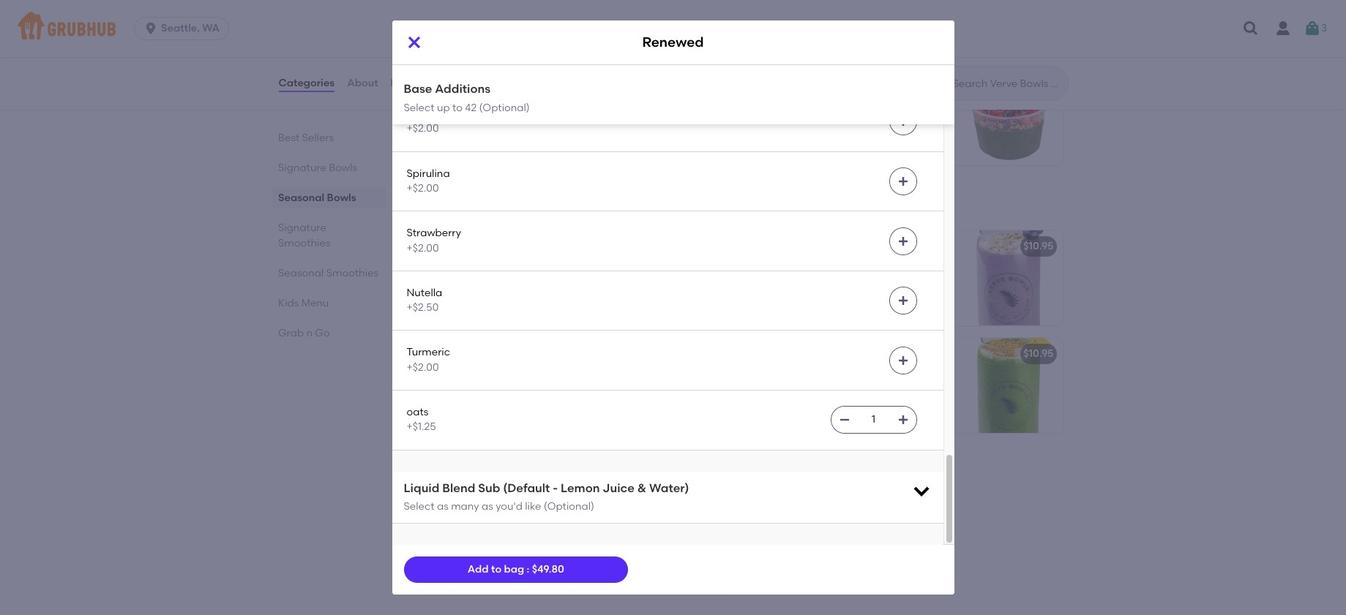 Task type: describe. For each thing, give the bounding box(es) containing it.
açai
[[755, 101, 778, 113]]

house- inside the açai sorbet blended with avocado, banana, spinach, kale, green spirulina, and house-made almond milk. topped with organic granola, strawberries, and cacao nibs.
[[825, 131, 859, 143]]

signature bowls
[[278, 162, 357, 174]]

bag
[[504, 564, 525, 576]]

Search Verve Bowls - Capitol Hill search field
[[952, 77, 1064, 91]]

chagaccino smoothie
[[427, 508, 540, 521]]

spinach +$2.00
[[407, 108, 448, 135]]

made inside mango, pineapple, spinach, kale, ginger, bee pollen, house-made lemon juice, water
[[883, 384, 913, 396]]

spinach, inside mango, pineapple, spinach, kale, ginger, bee pollen, house-made lemon juice, water
[[852, 369, 894, 381]]

seattle,
[[161, 22, 200, 34]]

* performance * banana, blueberry, choice of protein powder, peanut butter, oats, house-made almond milk
[[755, 261, 931, 318]]

$14.50
[[1019, 80, 1051, 93]]

seattle, wa button
[[134, 17, 235, 40]]

blue protein image
[[953, 231, 1063, 326]]

kids
[[278, 297, 299, 310]]

strawberries,
[[755, 160, 819, 173]]

choice inside * performance * banana, blueberry, choice of protein powder, peanut butter, oats, house-made almond milk
[[755, 276, 789, 288]]

reviews button
[[390, 57, 432, 110]]

choice inside * performance * banana, choice of protein powder, peanut butter, house-made almond milk
[[554, 261, 587, 274]]

svg image inside seattle, wa button
[[144, 21, 158, 36]]

1 as from the left
[[437, 501, 449, 513]]

chagaccino
[[427, 508, 490, 521]]

house- inside * performance * banana, choice of protein powder, peanut butter, house-made almond milk
[[427, 291, 462, 303]]

-
[[553, 482, 558, 496]]

spirulina
[[407, 167, 450, 180]]

mango, pineapple, banana, ginger, house-made lemon juice, water
[[427, 369, 602, 396]]

&
[[638, 482, 647, 496]]

oats
[[407, 406, 429, 419]]

chagaccino smoothie image
[[625, 499, 735, 594]]

blend
[[443, 482, 476, 496]]

lemon inside mango, pineapple, spinach, kale, ginger, bee pollen, house-made lemon juice, water
[[755, 399, 787, 411]]

water)
[[650, 482, 690, 496]]

+$2.00 for spirulina +$2.00
[[407, 182, 439, 195]]

pineapple, for pollen,
[[796, 369, 849, 381]]

2 as from the left
[[482, 501, 493, 513]]

$10.95 for mango, pineapple, spinach, kale, ginger, bee pollen, house-made lemon juice, water
[[1024, 348, 1054, 361]]

categories button
[[278, 57, 336, 110]]

house- inside mango, pineapple, banana, ginger, house-made lemon juice, water
[[427, 384, 462, 396]]

topped
[[781, 145, 818, 158]]

blended
[[815, 101, 856, 113]]

green
[[870, 116, 899, 128]]

best
[[278, 132, 299, 144]]

bee
[[792, 384, 811, 396]]

n
[[306, 327, 312, 340]]

raspberry +$2.00
[[407, 48, 458, 75]]

bee green image
[[953, 339, 1063, 434]]

select inside base additions select up to 42 (optional)
[[404, 101, 435, 114]]

+
[[1051, 80, 1057, 93]]

ginger, inside mango, pineapple, spinach, kale, ginger, bee pollen, house-made lemon juice, water
[[755, 384, 789, 396]]

lemon
[[561, 482, 600, 496]]

many
[[451, 501, 479, 513]]

milk inside * performance * banana, choice of protein powder, peanut butter, house-made almond milk
[[534, 291, 555, 303]]

select inside the liquid blend sub (default - lemon juice & water) select as many as you'd like (optional)
[[404, 501, 435, 513]]

additions
[[435, 82, 491, 96]]

+$1.25
[[407, 421, 436, 434]]

$49.80
[[532, 564, 565, 576]]

recovery
[[427, 240, 474, 253]]

banana, inside * performance * banana, choice of protein powder, peanut butter, house-made almond milk
[[509, 261, 551, 274]]

ginger, inside mango, pineapple, banana, ginger, house-made lemon juice, water
[[568, 369, 602, 381]]

0 vertical spatial bowls
[[490, 36, 536, 54]]

smoothie
[[492, 508, 540, 521]]

seattle, wa
[[161, 22, 220, 34]]

$14.50 +
[[1019, 80, 1057, 93]]

1 vertical spatial and
[[822, 160, 842, 173]]

sub
[[478, 482, 500, 496]]

+$2.50
[[407, 302, 439, 314]]

made inside * performance * banana, blueberry, choice of protein powder, peanut butter, oats, house-made almond milk
[[852, 291, 881, 303]]

42
[[465, 101, 477, 114]]

1 vertical spatial seasonal bowls
[[278, 192, 356, 204]]

0 horizontal spatial signature smoothies
[[278, 222, 330, 250]]

recovery image
[[625, 231, 735, 326]]

(default
[[503, 482, 550, 496]]

0 vertical spatial seasonal bowls
[[416, 36, 536, 54]]

+$2.00 for strawberry +$2.00
[[407, 242, 439, 255]]

Input item quantity number field
[[858, 407, 890, 434]]

liquid
[[404, 482, 440, 496]]

avocado,
[[882, 101, 929, 113]]

chagaccino smoothie button
[[419, 499, 735, 594]]

sorbet
[[781, 101, 812, 113]]

nutella
[[407, 287, 443, 299]]

strawberry
[[407, 227, 461, 240]]

mango, for house-
[[427, 369, 466, 381]]

add to bag : $49.80
[[468, 564, 565, 576]]

wa
[[202, 22, 220, 34]]

like
[[525, 501, 542, 513]]

svg image inside 3 button
[[1304, 20, 1322, 37]]

(optional) inside base additions select up to 42 (optional)
[[479, 101, 530, 114]]

açai sorbet blended with avocado, banana, spinach, kale, green spirulina, and house-made almond milk. topped with organic granola, strawberries, and cacao nibs.
[[755, 101, 929, 173]]

nibs.
[[879, 160, 901, 173]]

house- inside * performance * banana, blueberry, choice of protein powder, peanut butter, oats, house-made almond milk
[[817, 291, 852, 303]]

performance for of
[[763, 261, 828, 274]]

1 vertical spatial signature
[[416, 197, 491, 215]]

$10.95 for * performance * banana, blueberry, choice of protein powder, peanut butter, oats, house-made almond milk
[[1024, 240, 1054, 253]]

2 vertical spatial signature
[[278, 222, 326, 234]]

1 horizontal spatial renewed
[[643, 34, 704, 51]]

0 vertical spatial signature smoothies
[[416, 197, 575, 215]]

made inside mango, pineapple, banana, ginger, house-made lemon juice, water
[[462, 384, 491, 396]]

juice
[[603, 482, 635, 496]]

reviews
[[391, 77, 432, 89]]

protein inside * performance * banana, choice of protein powder, peanut butter, house-made almond milk
[[427, 276, 463, 288]]

3 button
[[1304, 15, 1328, 42]]

1 vertical spatial seasonal smoothies
[[416, 465, 571, 483]]

granola,
[[885, 145, 927, 158]]

uncrustabowl button
[[419, 71, 735, 166]]

milk inside * performance * banana, blueberry, choice of protein powder, peanut butter, oats, house-made almond milk
[[755, 306, 776, 318]]

cacao
[[844, 160, 876, 173]]

powder, inside * performance * banana, blueberry, choice of protein powder, peanut butter, oats, house-made almond milk
[[842, 276, 882, 288]]

turmeric +$2.00
[[407, 347, 451, 374]]



Task type: locate. For each thing, give the bounding box(es) containing it.
bowls down sellers
[[329, 162, 357, 174]]

seasonal up uncrustabowl
[[416, 36, 487, 54]]

0 horizontal spatial juice,
[[527, 384, 553, 396]]

made inside the açai sorbet blended with avocado, banana, spinach, kale, green spirulina, and house-made almond milk. topped with organic granola, strawberries, and cacao nibs.
[[859, 131, 889, 143]]

svg image
[[1304, 20, 1322, 37], [144, 21, 158, 36], [405, 34, 423, 51], [898, 56, 909, 68], [898, 116, 909, 128], [898, 295, 909, 307], [898, 415, 909, 426]]

+$2.00
[[407, 63, 439, 75], [407, 123, 439, 135], [407, 182, 439, 195], [407, 242, 439, 255], [407, 362, 439, 374]]

about button
[[347, 57, 379, 110]]

2 peanut from the left
[[884, 276, 920, 288]]

butter, inside * performance * banana, blueberry, choice of protein powder, peanut butter, oats, house-made almond milk
[[755, 291, 788, 303]]

go
[[315, 327, 330, 340]]

1 vertical spatial spinach,
[[852, 369, 894, 381]]

1 horizontal spatial seasonal smoothies
[[416, 465, 571, 483]]

1 +$2.00 from the top
[[407, 63, 439, 75]]

uncrustabowl
[[427, 80, 498, 93]]

1 horizontal spatial choice
[[755, 276, 789, 288]]

1 vertical spatial (optional)
[[544, 501, 595, 513]]

1 vertical spatial juice,
[[789, 399, 815, 411]]

+$2.00 down the spinach
[[407, 123, 439, 135]]

seasonal bowls up uncrustabowl
[[416, 36, 536, 54]]

uncrustabowl image
[[625, 71, 735, 166]]

1 vertical spatial ginger,
[[755, 384, 789, 396]]

mango, inside mango, pineapple, banana, ginger, house-made lemon juice, water
[[427, 369, 466, 381]]

seasonal bowls down signature bowls
[[278, 192, 356, 204]]

pineapple, up pollen,
[[796, 369, 849, 381]]

+$2.00 for turmeric +$2.00
[[407, 362, 439, 374]]

renewed
[[643, 34, 704, 51], [427, 348, 474, 361]]

house- right oats,
[[817, 291, 852, 303]]

(optional) inside the liquid blend sub (default - lemon juice & water) select as many as you'd like (optional)
[[544, 501, 595, 513]]

kale yeah image
[[953, 71, 1063, 166]]

powder,
[[465, 276, 505, 288], [842, 276, 882, 288]]

2 vertical spatial bowls
[[327, 192, 356, 204]]

performance inside * performance * banana, choice of protein powder, peanut butter, house-made almond milk
[[435, 261, 499, 274]]

2 pineapple, from the left
[[796, 369, 849, 381]]

renewed image
[[625, 339, 735, 434]]

(optional) right 42
[[479, 101, 530, 114]]

+$2.00 for spinach +$2.00
[[407, 123, 439, 135]]

1 powder, from the left
[[465, 276, 505, 288]]

1 vertical spatial kale,
[[896, 369, 920, 381]]

house-
[[825, 131, 859, 143], [427, 291, 462, 303], [817, 291, 852, 303], [427, 384, 462, 396], [849, 384, 883, 396]]

kale, inside the açai sorbet blended with avocado, banana, spinach, kale, green spirulina, and house-made almond milk. topped with organic granola, strawberries, and cacao nibs.
[[845, 116, 868, 128]]

main navigation navigation
[[0, 0, 1347, 57]]

5 +$2.00 from the top
[[407, 362, 439, 374]]

seasonal down signature bowls
[[278, 192, 324, 204]]

performance
[[435, 261, 499, 274], [763, 261, 828, 274]]

grab
[[278, 327, 304, 340]]

as down sub
[[482, 501, 493, 513]]

1 vertical spatial with
[[821, 145, 842, 158]]

performance down recovery
[[435, 261, 499, 274]]

sellers
[[302, 132, 334, 144]]

up
[[437, 101, 450, 114]]

1 pineapple, from the left
[[468, 369, 521, 381]]

water inside mango, pineapple, spinach, kale, ginger, bee pollen, house-made lemon juice, water
[[818, 399, 846, 411]]

1 horizontal spatial kale,
[[896, 369, 920, 381]]

select down base
[[404, 101, 435, 114]]

0 horizontal spatial as
[[437, 501, 449, 513]]

powder, inside * performance * banana, choice of protein powder, peanut butter, house-made almond milk
[[465, 276, 505, 288]]

0 vertical spatial signature
[[278, 162, 326, 174]]

raspberry
[[407, 48, 458, 60]]

to inside base additions select up to 42 (optional)
[[453, 101, 463, 114]]

spirulina +$2.00
[[407, 167, 450, 195]]

1 vertical spatial choice
[[755, 276, 789, 288]]

as
[[437, 501, 449, 513], [482, 501, 493, 513]]

2 protein from the left
[[804, 276, 839, 288]]

house- up input item quantity number field
[[849, 384, 883, 396]]

2 * from the left
[[502, 261, 507, 274]]

1 vertical spatial milk
[[755, 306, 776, 318]]

+$2.00 inside spinach +$2.00
[[407, 123, 439, 135]]

$10.95
[[1024, 240, 1054, 253], [1024, 348, 1054, 361]]

1 protein from the left
[[427, 276, 463, 288]]

1 performance from the left
[[435, 261, 499, 274]]

3
[[1322, 22, 1328, 34]]

1 horizontal spatial butter,
[[755, 291, 788, 303]]

1 * from the left
[[427, 261, 432, 274]]

seasonal smoothies up 'menu'
[[278, 267, 378, 280]]

2 mango, from the left
[[755, 369, 794, 381]]

base
[[404, 82, 432, 96]]

+$2.00 inside strawberry +$2.00
[[407, 242, 439, 255]]

juice, inside mango, pineapple, spinach, kale, ginger, bee pollen, house-made lemon juice, water
[[789, 399, 815, 411]]

(optional) down lemon
[[544, 501, 595, 513]]

liquid blend sub (default - lemon juice & water) select as many as you'd like (optional)
[[404, 482, 690, 513]]

1 horizontal spatial milk
[[755, 306, 776, 318]]

1 horizontal spatial pineapple,
[[796, 369, 849, 381]]

0 horizontal spatial kale,
[[845, 116, 868, 128]]

almond inside * performance * banana, blueberry, choice of protein powder, peanut butter, oats, house-made almond milk
[[884, 291, 922, 303]]

to left bag
[[491, 564, 502, 576]]

almond inside * performance * banana, choice of protein powder, peanut butter, house-made almond milk
[[494, 291, 532, 303]]

signature smoothies up recovery
[[416, 197, 575, 215]]

signature down signature bowls
[[278, 222, 326, 234]]

made inside * performance * banana, choice of protein powder, peanut butter, house-made almond milk
[[462, 291, 491, 303]]

1 horizontal spatial juice,
[[789, 399, 815, 411]]

house- down the 'turmeric +$2.00'
[[427, 384, 462, 396]]

1 horizontal spatial seasonal bowls
[[416, 36, 536, 54]]

spinach
[[407, 108, 448, 120]]

1 vertical spatial water
[[818, 399, 846, 411]]

0 vertical spatial spinach,
[[800, 116, 842, 128]]

and left cacao
[[822, 160, 842, 173]]

best sellers
[[278, 132, 334, 144]]

0 vertical spatial $10.95
[[1024, 240, 1054, 253]]

smoothies
[[494, 197, 575, 215], [278, 237, 330, 250], [326, 267, 378, 280], [490, 465, 571, 483]]

0 horizontal spatial milk
[[534, 291, 555, 303]]

butter, inside * performance * banana, choice of protein powder, peanut butter, house-made almond milk
[[546, 276, 579, 288]]

svg image
[[1243, 20, 1260, 37], [898, 176, 909, 187], [898, 235, 909, 247], [898, 355, 909, 367], [839, 415, 851, 426], [911, 481, 932, 501]]

peanut
[[508, 276, 544, 288], [884, 276, 920, 288]]

to left 42
[[453, 101, 463, 114]]

1 horizontal spatial with
[[859, 101, 879, 113]]

1 horizontal spatial powder,
[[842, 276, 882, 288]]

lemon inside mango, pineapple, banana, ginger, house-made lemon juice, water
[[494, 384, 525, 396]]

1 horizontal spatial performance
[[763, 261, 828, 274]]

spinach, up input item quantity number field
[[852, 369, 894, 381]]

0 vertical spatial butter,
[[546, 276, 579, 288]]

0 vertical spatial renewed
[[643, 34, 704, 51]]

kale, inside mango, pineapple, spinach, kale, ginger, bee pollen, house-made lemon juice, water
[[896, 369, 920, 381]]

pineapple, inside mango, pineapple, spinach, kale, ginger, bee pollen, house-made lemon juice, water
[[796, 369, 849, 381]]

0 vertical spatial lemon
[[494, 384, 525, 396]]

signature smoothies
[[416, 197, 575, 215], [278, 222, 330, 250]]

nutella +$2.50
[[407, 287, 443, 314]]

juice, inside mango, pineapple, banana, ginger, house-made lemon juice, water
[[527, 384, 553, 396]]

milk.
[[755, 145, 778, 158]]

spinach,
[[800, 116, 842, 128], [852, 369, 894, 381]]

with
[[859, 101, 879, 113], [821, 145, 842, 158]]

water
[[556, 384, 584, 396], [818, 399, 846, 411]]

organic
[[844, 145, 883, 158]]

0 horizontal spatial lemon
[[494, 384, 525, 396]]

+$2.00 inside the 'turmeric +$2.00'
[[407, 362, 439, 374]]

made
[[859, 131, 889, 143], [462, 291, 491, 303], [852, 291, 881, 303], [462, 384, 491, 396], [883, 384, 913, 396]]

1 vertical spatial $10.95
[[1024, 348, 1054, 361]]

0 vertical spatial choice
[[554, 261, 587, 274]]

spirulina,
[[755, 131, 800, 143]]

0 vertical spatial juice,
[[527, 384, 553, 396]]

signature up strawberry at left
[[416, 197, 491, 215]]

1 horizontal spatial protein
[[804, 276, 839, 288]]

+$2.00 down strawberry at left
[[407, 242, 439, 255]]

1 vertical spatial lemon
[[755, 399, 787, 411]]

seasonal up kids menu
[[278, 267, 324, 280]]

of
[[590, 261, 599, 274], [791, 276, 801, 288]]

1 $10.95 from the top
[[1024, 240, 1054, 253]]

house- down recovery
[[427, 291, 462, 303]]

mango, down turmeric
[[427, 369, 466, 381]]

choice
[[554, 261, 587, 274], [755, 276, 789, 288]]

0 horizontal spatial with
[[821, 145, 842, 158]]

performance inside * performance * banana, blueberry, choice of protein powder, peanut butter, oats, house-made almond milk
[[763, 261, 828, 274]]

blueberry,
[[882, 261, 931, 274]]

kids menu
[[278, 297, 329, 310]]

performance for protein
[[435, 261, 499, 274]]

seasonal up many
[[416, 465, 487, 483]]

0 horizontal spatial seasonal bowls
[[278, 192, 356, 204]]

grab n go
[[278, 327, 330, 340]]

:
[[527, 564, 530, 576]]

signature down best sellers
[[278, 162, 326, 174]]

3 * from the left
[[755, 261, 760, 274]]

you'd
[[496, 501, 523, 513]]

mango, up bee
[[755, 369, 794, 381]]

1 mango, from the left
[[427, 369, 466, 381]]

pineapple,
[[468, 369, 521, 381], [796, 369, 849, 381]]

2 powder, from the left
[[842, 276, 882, 288]]

oats,
[[791, 291, 815, 303]]

spinach, inside the açai sorbet blended with avocado, banana, spinach, kale, green spirulina, and house-made almond milk. topped with organic granola, strawberries, and cacao nibs.
[[800, 116, 842, 128]]

water inside mango, pineapple, banana, ginger, house-made lemon juice, water
[[556, 384, 584, 396]]

1 horizontal spatial signature smoothies
[[416, 197, 575, 215]]

almond
[[891, 131, 929, 143], [494, 291, 532, 303], [884, 291, 922, 303]]

signature smoothies up kids menu
[[278, 222, 330, 250]]

milk
[[534, 291, 555, 303], [755, 306, 776, 318]]

turmeric
[[407, 347, 451, 359]]

1 vertical spatial renewed
[[427, 348, 474, 361]]

4 +$2.00 from the top
[[407, 242, 439, 255]]

1 vertical spatial to
[[491, 564, 502, 576]]

pineapple, inside mango, pineapple, banana, ginger, house-made lemon juice, water
[[468, 369, 521, 381]]

protein inside * performance * banana, blueberry, choice of protein powder, peanut butter, oats, house-made almond milk
[[804, 276, 839, 288]]

bowls down signature bowls
[[327, 192, 356, 204]]

1 vertical spatial select
[[404, 501, 435, 513]]

1 horizontal spatial as
[[482, 501, 493, 513]]

1 horizontal spatial of
[[791, 276, 801, 288]]

with right topped on the right top of page
[[821, 145, 842, 158]]

to
[[453, 101, 463, 114], [491, 564, 502, 576]]

+$2.00 down turmeric
[[407, 362, 439, 374]]

0 horizontal spatial (optional)
[[479, 101, 530, 114]]

seasonal
[[416, 36, 487, 54], [278, 192, 324, 204], [278, 267, 324, 280], [416, 465, 487, 483]]

and up topped on the right top of page
[[803, 131, 822, 143]]

2 +$2.00 from the top
[[407, 123, 439, 135]]

0 horizontal spatial water
[[556, 384, 584, 396]]

0 horizontal spatial performance
[[435, 261, 499, 274]]

3 +$2.00 from the top
[[407, 182, 439, 195]]

0 horizontal spatial choice
[[554, 261, 587, 274]]

+$2.00 for raspberry +$2.00
[[407, 63, 439, 75]]

+$2.00 down spirulina
[[407, 182, 439, 195]]

svg image inside main navigation navigation
[[1243, 20, 1260, 37]]

oats +$1.25
[[407, 406, 436, 434]]

signature
[[278, 162, 326, 174], [416, 197, 491, 215], [278, 222, 326, 234]]

0 vertical spatial and
[[803, 131, 822, 143]]

peanut inside * performance * banana, choice of protein powder, peanut butter, house-made almond milk
[[508, 276, 544, 288]]

0 horizontal spatial of
[[590, 261, 599, 274]]

base additions select up to 42 (optional)
[[404, 82, 530, 114]]

0 vertical spatial kale,
[[845, 116, 868, 128]]

select down liquid
[[404, 501, 435, 513]]

add
[[468, 564, 489, 576]]

*
[[427, 261, 432, 274], [502, 261, 507, 274], [755, 261, 760, 274], [830, 261, 835, 274]]

almond inside the açai sorbet blended with avocado, banana, spinach, kale, green spirulina, and house-made almond milk. topped with organic granola, strawberries, and cacao nibs.
[[891, 131, 929, 143]]

strawberry +$2.00
[[407, 227, 461, 255]]

spinach, down blended
[[800, 116, 842, 128]]

0 horizontal spatial renewed
[[427, 348, 474, 361]]

1 vertical spatial signature smoothies
[[278, 222, 330, 250]]

1 vertical spatial of
[[791, 276, 801, 288]]

lemon
[[494, 384, 525, 396], [755, 399, 787, 411]]

pollen,
[[813, 384, 846, 396]]

0 horizontal spatial seasonal smoothies
[[278, 267, 378, 280]]

0 vertical spatial (optional)
[[479, 101, 530, 114]]

1 vertical spatial butter,
[[755, 291, 788, 303]]

2 select from the top
[[404, 501, 435, 513]]

bowls up uncrustabowl
[[490, 36, 536, 54]]

+$2.00 down raspberry
[[407, 63, 439, 75]]

categories
[[279, 77, 335, 89]]

4 * from the left
[[830, 261, 835, 274]]

menu
[[301, 297, 329, 310]]

and
[[803, 131, 822, 143], [822, 160, 842, 173]]

mango, for ginger,
[[755, 369, 794, 381]]

pineapple, right the 'turmeric +$2.00'
[[468, 369, 521, 381]]

banana, inside mango, pineapple, banana, ginger, house-made lemon juice, water
[[524, 369, 566, 381]]

with up green
[[859, 101, 879, 113]]

0 horizontal spatial peanut
[[508, 276, 544, 288]]

2 performance from the left
[[763, 261, 828, 274]]

select
[[404, 101, 435, 114], [404, 501, 435, 513]]

banana,
[[755, 116, 798, 128], [509, 261, 551, 274], [837, 261, 879, 274], [524, 369, 566, 381]]

bowls
[[490, 36, 536, 54], [329, 162, 357, 174], [327, 192, 356, 204]]

1 select from the top
[[404, 101, 435, 114]]

0 vertical spatial of
[[590, 261, 599, 274]]

house- up organic
[[825, 131, 859, 143]]

mango, pineapple, spinach, kale, ginger, bee pollen, house-made lemon juice, water
[[755, 369, 920, 411]]

banana, inside the açai sorbet blended with avocado, banana, spinach, kale, green spirulina, and house-made almond milk. topped with organic granola, strawberries, and cacao nibs.
[[755, 116, 798, 128]]

1 horizontal spatial to
[[491, 564, 502, 576]]

performance up oats,
[[763, 261, 828, 274]]

1 horizontal spatial ginger,
[[755, 384, 789, 396]]

0 vertical spatial seasonal smoothies
[[278, 267, 378, 280]]

protein up oats,
[[804, 276, 839, 288]]

pineapple, for lemon
[[468, 369, 521, 381]]

0 vertical spatial ginger,
[[568, 369, 602, 381]]

protein up +$2.50
[[427, 276, 463, 288]]

0 vertical spatial with
[[859, 101, 879, 113]]

seasonal smoothies up you'd
[[416, 465, 571, 483]]

0 horizontal spatial ginger,
[[568, 369, 602, 381]]

0 vertical spatial water
[[556, 384, 584, 396]]

0 vertical spatial select
[[404, 101, 435, 114]]

0 horizontal spatial spinach,
[[800, 116, 842, 128]]

1 horizontal spatial mango,
[[755, 369, 794, 381]]

house- inside mango, pineapple, spinach, kale, ginger, bee pollen, house-made lemon juice, water
[[849, 384, 883, 396]]

+$2.00 inside spirulina +$2.00
[[407, 182, 439, 195]]

banana, inside * performance * banana, blueberry, choice of protein powder, peanut butter, oats, house-made almond milk
[[837, 261, 879, 274]]

2 $10.95 from the top
[[1024, 348, 1054, 361]]

1 peanut from the left
[[508, 276, 544, 288]]

mango, inside mango, pineapple, spinach, kale, ginger, bee pollen, house-made lemon juice, water
[[755, 369, 794, 381]]

peanut inside * performance * banana, blueberry, choice of protein powder, peanut butter, oats, house-made almond milk
[[884, 276, 920, 288]]

as left many
[[437, 501, 449, 513]]

about
[[347, 77, 378, 89]]

1 horizontal spatial peanut
[[884, 276, 920, 288]]

kale,
[[845, 116, 868, 128], [896, 369, 920, 381]]

1 horizontal spatial (optional)
[[544, 501, 595, 513]]

1 horizontal spatial spinach,
[[852, 369, 894, 381]]

0 vertical spatial to
[[453, 101, 463, 114]]

1 vertical spatial bowls
[[329, 162, 357, 174]]

1 horizontal spatial lemon
[[755, 399, 787, 411]]

0 horizontal spatial powder,
[[465, 276, 505, 288]]

0 vertical spatial milk
[[534, 291, 555, 303]]

1 horizontal spatial water
[[818, 399, 846, 411]]

0 horizontal spatial to
[[453, 101, 463, 114]]

0 horizontal spatial protein
[[427, 276, 463, 288]]

+$2.00 inside "raspberry +$2.00"
[[407, 63, 439, 75]]

* performance * banana, choice of protein powder, peanut butter, house-made almond milk
[[427, 261, 599, 303]]

0 horizontal spatial butter,
[[546, 276, 579, 288]]

0 horizontal spatial pineapple,
[[468, 369, 521, 381]]

0 horizontal spatial mango,
[[427, 369, 466, 381]]

of inside * performance * banana, blueberry, choice of protein powder, peanut butter, oats, house-made almond milk
[[791, 276, 801, 288]]

of inside * performance * banana, choice of protein powder, peanut butter, house-made almond milk
[[590, 261, 599, 274]]



Task type: vqa. For each thing, say whether or not it's contained in the screenshot.
"kale," to the bottom
yes



